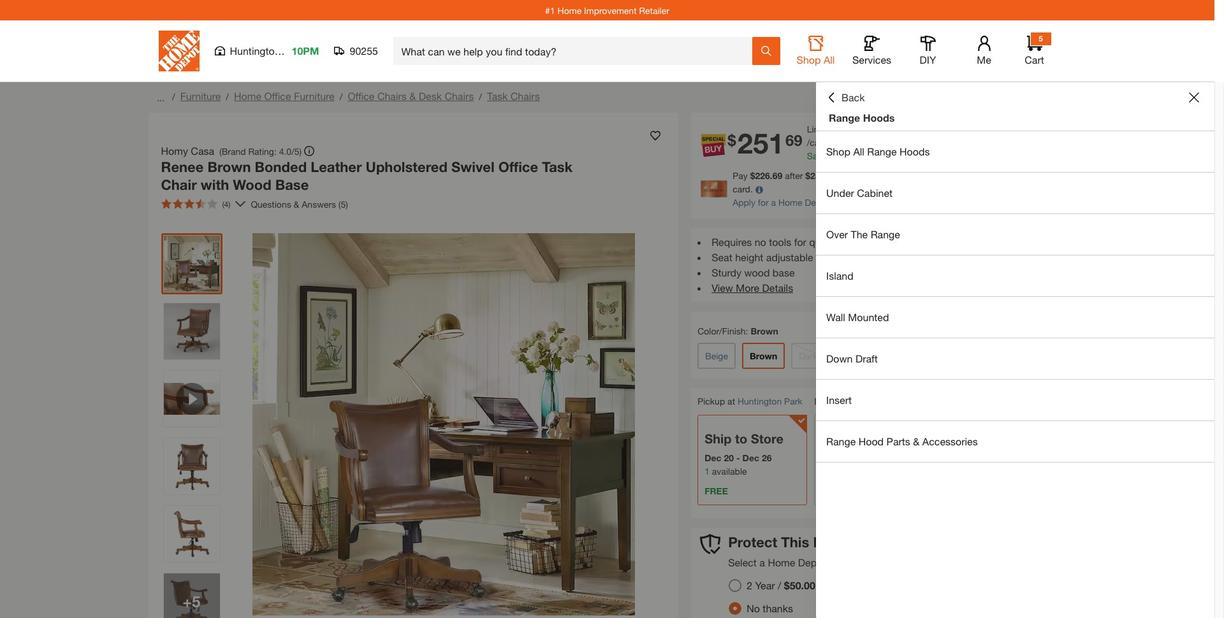 Task type: describe. For each thing, give the bounding box(es) containing it.
39
[[866, 150, 876, 161]]

brown homy casa task chairs renee e1.1 image
[[164, 304, 220, 360]]

(5)
[[338, 199, 348, 209]]

1 vertical spatial brown
[[751, 326, 778, 337]]

year
[[755, 580, 775, 592]]

#1
[[545, 5, 555, 16]]

sturdy
[[712, 267, 742, 279]]

over the range
[[826, 228, 900, 240]]

delivery friday, dec 22
[[821, 432, 882, 463]]

bonded
[[255, 159, 307, 175]]

$50.00
[[784, 580, 815, 592]]

wood
[[233, 176, 271, 193]]

$ 251 69
[[728, 127, 803, 160]]

90255 button
[[334, 45, 378, 57]]

0 vertical spatial .
[[858, 137, 860, 148]]

$ inside $ 251 69
[[728, 132, 736, 149]]

-
[[736, 453, 740, 463]]

draft
[[856, 353, 878, 365]]

94
[[860, 137, 870, 148]]

over the range link
[[816, 214, 1215, 255]]

apply now image
[[701, 181, 733, 197]]

3 chairs from the left
[[511, 90, 540, 102]]

home right #1
[[558, 5, 582, 16]]

$ right pay
[[750, 170, 755, 181]]

under cabinet
[[826, 187, 893, 199]]

shop all
[[797, 54, 835, 66]]

upholstered
[[366, 159, 448, 175]]

under
[[826, 187, 854, 199]]

save
[[807, 150, 827, 161]]

no
[[755, 236, 766, 248]]

to for delivering
[[856, 396, 864, 407]]

69
[[785, 132, 803, 149]]

0 horizontal spatial for
[[758, 197, 769, 208]]

free
[[705, 486, 728, 497]]

& inside ... / furniture / home office furniture / office chairs & desk chairs / task chairs
[[410, 90, 416, 102]]

your total qualifying purchase upon opening a new card.
[[733, 170, 1044, 194]]

allstate
[[915, 557, 949, 569]]

homy casa
[[161, 145, 214, 157]]

leather
[[311, 159, 362, 175]]

1 horizontal spatial office
[[348, 90, 375, 102]]

services button
[[852, 36, 892, 66]]

requires
[[712, 236, 752, 248]]

diy
[[920, 54, 936, 66]]

accessories
[[923, 435, 978, 448]]

purchase
[[924, 170, 960, 181]]

brown homy casa task chairs renee 1f.4 image
[[164, 574, 220, 618]]

mounted
[[848, 311, 889, 323]]

(
[[864, 150, 866, 161]]

task inside ... / furniture / home office furniture / office chairs & desk chairs / task chairs
[[487, 90, 508, 102]]

the
[[851, 228, 868, 240]]

base
[[275, 176, 309, 193]]

160
[[834, 150, 849, 161]]

range hoods
[[829, 112, 895, 124]]

friday,
[[821, 453, 850, 463]]

...
[[157, 92, 165, 103]]

office inside renee brown bonded leather upholstered swivel office task chair with wood base
[[498, 159, 538, 175]]

off
[[823, 170, 840, 181]]

easy
[[857, 236, 878, 248]]

plan
[[878, 557, 899, 569]]

color/finish
[[698, 326, 746, 337]]

home office furniture link
[[234, 90, 335, 102]]

info image
[[755, 186, 763, 194]]

/ right ...
[[172, 91, 175, 102]]

20 inside limit 20 per order /carton $ 411 . 94 save $ 160 . 25 ( 39 %)
[[829, 124, 839, 135]]

pickup
[[698, 396, 725, 407]]

a inside your total qualifying purchase upon opening a new card.
[[1020, 170, 1025, 181]]

range hood parts & accessories
[[826, 435, 978, 448]]

/ left "task chairs" link
[[479, 91, 482, 102]]

ship to store dec 20 - dec 26 1 available
[[705, 432, 784, 477]]

0 vertical spatial huntington
[[230, 45, 280, 57]]

store
[[751, 432, 784, 446]]

island link
[[816, 256, 1215, 296]]

2 chairs from the left
[[445, 90, 474, 102]]

brown homy casa task chairs renee c3.2 image
[[164, 439, 220, 495]]

(4) link
[[156, 194, 246, 214]]

answers
[[302, 199, 336, 209]]

diy button
[[908, 36, 948, 66]]

your
[[843, 170, 860, 181]]

opening
[[986, 170, 1018, 181]]

all for shop all range hoods
[[853, 145, 865, 157]]

#1 home improvement retailer
[[545, 5, 669, 16]]

quick
[[809, 236, 834, 248]]

services
[[852, 54, 891, 66]]

for:
[[952, 557, 967, 569]]

pay
[[733, 170, 748, 181]]

hood
[[859, 435, 884, 448]]

0 horizontal spatial hoods
[[863, 112, 895, 124]]

brown button
[[742, 343, 785, 369]]

drawer close image
[[1189, 92, 1199, 103]]

cart 5
[[1025, 34, 1044, 66]]

1 horizontal spatial park
[[784, 396, 802, 407]]

shop for shop all range hoods
[[826, 145, 851, 157]]

0 horizontal spatial office
[[264, 90, 291, 102]]

20 inside "ship to store dec 20 - dec 26 1 available"
[[724, 453, 734, 463]]

ship
[[705, 432, 732, 446]]

range inside "link"
[[867, 145, 897, 157]]

base
[[773, 267, 795, 279]]

retailer
[[639, 5, 669, 16]]

2 dec from the left
[[743, 453, 759, 463]]

new
[[1028, 170, 1044, 181]]

insert
[[826, 394, 852, 406]]

no thanks
[[747, 603, 793, 615]]

brown inside renee brown bonded leather upholstered swivel office task chair with wood base
[[207, 159, 251, 175]]

1 vertical spatial 25
[[810, 170, 820, 181]]

/ right the year
[[778, 580, 781, 592]]

improvement
[[584, 5, 637, 16]]

/5)
[[291, 146, 302, 157]]

height
[[735, 251, 763, 263]]

/carton
[[807, 137, 835, 148]]

(brand rating: 4.0 /5)
[[219, 146, 302, 157]]

What can we help you find today? search field
[[401, 38, 751, 64]]

me
[[977, 54, 991, 66]]

upon
[[963, 170, 983, 181]]

huntington park
[[230, 45, 304, 57]]

delivering to
[[814, 396, 867, 407]]

a inside protect this item select a home depot protection plan by allstate for:
[[760, 557, 765, 569]]

limit 20 per order /carton $ 411 . 94 save $ 160 . 25 ( 39 %)
[[807, 124, 888, 161]]

(4)
[[222, 200, 230, 209]]



Task type: vqa. For each thing, say whether or not it's contained in the screenshot.
verified
no



Task type: locate. For each thing, give the bounding box(es) containing it.
1 horizontal spatial dec
[[743, 453, 759, 463]]

depot down the off in the top right of the page
[[805, 197, 829, 208]]

... button
[[155, 89, 167, 106]]

and
[[837, 236, 854, 248]]

1 horizontal spatial 20
[[829, 124, 839, 135]]

more
[[736, 282, 759, 294]]

total
[[863, 170, 880, 181]]

$
[[728, 132, 736, 149], [838, 137, 843, 148], [829, 150, 834, 161], [750, 170, 755, 181], [805, 170, 810, 181]]

1 vertical spatial park
[[784, 396, 802, 407]]

brown right :
[[751, 326, 778, 337]]

1 vertical spatial 20
[[724, 453, 734, 463]]

1 horizontal spatial 25
[[852, 150, 862, 161]]

home
[[558, 5, 582, 16], [234, 90, 261, 102], [779, 197, 802, 208], [768, 557, 795, 569]]

consumer
[[832, 197, 873, 208]]

1 vertical spatial to
[[735, 432, 747, 446]]

0 vertical spatial task
[[487, 90, 508, 102]]

$ right save
[[829, 150, 834, 161]]

all up back button
[[824, 54, 835, 66]]

protect
[[728, 534, 777, 551]]

1 vertical spatial huntington
[[738, 396, 782, 407]]

huntington left 10pm
[[230, 45, 280, 57]]

task inside renee brown bonded leather upholstered swivel office task chair with wood base
[[542, 159, 573, 175]]

1 horizontal spatial a
[[771, 197, 776, 208]]

for
[[758, 197, 769, 208], [794, 236, 807, 248]]

$ left 251
[[728, 132, 736, 149]]

$ up 160
[[838, 137, 843, 148]]

1 vertical spatial depot
[[798, 557, 826, 569]]

0 vertical spatial depot
[[805, 197, 829, 208]]

6316524675112 image
[[164, 371, 220, 427]]

range right (
[[867, 145, 897, 157]]

down
[[826, 353, 853, 365]]

2 vertical spatial &
[[913, 435, 920, 448]]

range hood parts & accessories link
[[816, 421, 1215, 462]]

questions & answers (5)
[[251, 199, 348, 209]]

huntington park button
[[738, 396, 802, 407]]

office down huntington park
[[264, 90, 291, 102]]

0 horizontal spatial 20
[[724, 453, 734, 463]]

0 horizontal spatial task
[[487, 90, 508, 102]]

0 vertical spatial a
[[1020, 170, 1025, 181]]

1 horizontal spatial .
[[858, 137, 860, 148]]

brown homy casa task chairs renee 64.0 image
[[164, 236, 220, 292]]

all
[[824, 54, 835, 66], [853, 145, 865, 157]]

insert link
[[816, 380, 1215, 421]]

0 vertical spatial hoods
[[863, 112, 895, 124]]

1 vertical spatial task
[[542, 159, 573, 175]]

3 dec from the left
[[853, 453, 869, 463]]

25 left the off in the top right of the page
[[810, 170, 820, 181]]

at
[[728, 396, 735, 407]]

home down after on the top right of the page
[[779, 197, 802, 208]]

1 chairs from the left
[[377, 90, 407, 102]]

option group
[[724, 575, 826, 618]]

hoods
[[863, 112, 895, 124], [900, 145, 930, 157]]

park left delivering
[[784, 396, 802, 407]]

back button
[[826, 91, 865, 104]]

a right select at bottom
[[760, 557, 765, 569]]

3.5 stars image
[[161, 199, 217, 209]]

1 vertical spatial a
[[771, 197, 776, 208]]

thanks
[[763, 603, 793, 615]]

hoods up 94
[[863, 112, 895, 124]]

& inside menu
[[913, 435, 920, 448]]

pickup at huntington park
[[698, 396, 802, 407]]

all inside 'shop all range hoods' "link"
[[853, 145, 865, 157]]

2 vertical spatial brown
[[750, 351, 777, 362]]

order
[[857, 124, 878, 135]]

0 horizontal spatial furniture
[[180, 90, 221, 102]]

tools
[[769, 236, 791, 248]]

25 left (
[[852, 150, 862, 161]]

shop all range hoods link
[[816, 131, 1215, 172]]

swivel
[[451, 159, 495, 175]]

parts
[[887, 435, 910, 448]]

office chairs & desk chairs link
[[348, 90, 474, 102]]

dec right - on the right
[[743, 453, 759, 463]]

2 horizontal spatial &
[[913, 435, 920, 448]]

a down 226.69
[[771, 197, 776, 208]]

90255
[[350, 45, 378, 57]]

home right furniture link
[[234, 90, 261, 102]]

1 horizontal spatial shop
[[826, 145, 851, 157]]

.
[[858, 137, 860, 148], [849, 150, 852, 161]]

0 horizontal spatial huntington
[[230, 45, 280, 57]]

home inside protect this item select a home depot protection plan by allstate for:
[[768, 557, 795, 569]]

2 horizontal spatial a
[[1020, 170, 1025, 181]]

range down back button
[[829, 112, 860, 124]]

all for shop all
[[824, 54, 835, 66]]

/ right furniture link
[[226, 91, 229, 102]]

cart
[[1025, 54, 1044, 66]]

& right parts
[[913, 435, 920, 448]]

1 horizontal spatial to
[[856, 396, 864, 407]]

0 horizontal spatial dec
[[705, 453, 722, 463]]

for up adjustable
[[794, 236, 807, 248]]

range
[[829, 112, 860, 124], [867, 145, 897, 157], [871, 228, 900, 240], [826, 435, 856, 448]]

1 vertical spatial all
[[853, 145, 865, 157]]

2 year / $50.00
[[747, 580, 815, 592]]

1
[[705, 466, 710, 477]]

menu containing shop all range hoods
[[816, 131, 1215, 463]]

depot inside protect this item select a home depot protection plan by allstate for:
[[798, 557, 826, 569]]

requires no tools for quick and easy assembly seat height adjustable sturdy wood base view more details
[[712, 236, 924, 294]]

0 vertical spatial brown
[[207, 159, 251, 175]]

1 vertical spatial for
[[794, 236, 807, 248]]

down draft link
[[816, 339, 1215, 379]]

20
[[829, 124, 839, 135], [724, 453, 734, 463]]

renee
[[161, 159, 204, 175]]

huntington
[[230, 45, 280, 57], [738, 396, 782, 407]]

qualifying
[[883, 170, 921, 181]]

brown down (brand
[[207, 159, 251, 175]]

2 vertical spatial a
[[760, 557, 765, 569]]

411
[[843, 137, 858, 148]]

1 dec from the left
[[705, 453, 722, 463]]

0 horizontal spatial 25
[[810, 170, 820, 181]]

park up home office furniture link
[[283, 45, 304, 57]]

card.
[[733, 184, 753, 194]]

apply for a home depot consumer card
[[733, 197, 895, 208]]

. down order
[[858, 137, 860, 148]]

226.69
[[755, 170, 783, 181]]

furniture
[[180, 90, 221, 102], [294, 90, 335, 102]]

& down base
[[294, 199, 299, 209]]

dec left 22
[[853, 453, 869, 463]]

1 horizontal spatial furniture
[[294, 90, 335, 102]]

26
[[762, 453, 772, 463]]

0 horizontal spatial to
[[735, 432, 747, 446]]

furniture down 10pm
[[294, 90, 335, 102]]

251
[[737, 127, 784, 160]]

0 horizontal spatial chairs
[[377, 90, 407, 102]]

brown down color/finish : brown
[[750, 351, 777, 362]]

0 vertical spatial &
[[410, 90, 416, 102]]

all left 39 at the right top
[[853, 145, 865, 157]]

range up friday, at the bottom of page
[[826, 435, 856, 448]]

0 vertical spatial to
[[856, 396, 864, 407]]

home up 2 year / $50.00
[[768, 557, 795, 569]]

for inside the "requires no tools for quick and easy assembly seat height adjustable sturdy wood base view more details"
[[794, 236, 807, 248]]

homy
[[161, 145, 188, 157]]

view more details link
[[712, 282, 793, 294]]

task chairs link
[[487, 90, 540, 102]]

1 horizontal spatial chairs
[[445, 90, 474, 102]]

protect this item select a home depot protection plan by allstate for:
[[728, 534, 967, 569]]

2 furniture from the left
[[294, 90, 335, 102]]

to for ship
[[735, 432, 747, 446]]

homy casa link
[[161, 143, 219, 159]]

range right the
[[871, 228, 900, 240]]

shop inside "link"
[[826, 145, 851, 157]]

office down 90255 button
[[348, 90, 375, 102]]

/
[[172, 91, 175, 102], [226, 91, 229, 102], [340, 91, 343, 102], [479, 91, 482, 102], [778, 580, 781, 592]]

card
[[876, 197, 895, 208]]

0 vertical spatial all
[[824, 54, 835, 66]]

0 vertical spatial 20
[[829, 124, 839, 135]]

$ right after on the top right of the page
[[805, 170, 810, 181]]

furniture link
[[180, 90, 221, 102]]

all inside shop all button
[[824, 54, 835, 66]]

1 furniture from the left
[[180, 90, 221, 102]]

1 vertical spatial &
[[294, 199, 299, 209]]

to right "insert"
[[856, 396, 864, 407]]

0 horizontal spatial shop
[[797, 54, 821, 66]]

0 horizontal spatial park
[[283, 45, 304, 57]]

1 horizontal spatial task
[[542, 159, 573, 175]]

dec inside delivery friday, dec 22
[[853, 453, 869, 463]]

. down "411"
[[849, 150, 852, 161]]

assembly
[[881, 236, 924, 248]]

apply for a home depot consumer card link
[[733, 197, 895, 208]]

home inside ... / furniture / home office furniture / office chairs & desk chairs / task chairs
[[234, 90, 261, 102]]

20 left - on the right
[[724, 453, 734, 463]]

no
[[747, 603, 760, 615]]

a left new
[[1020, 170, 1025, 181]]

0 vertical spatial for
[[758, 197, 769, 208]]

1 horizontal spatial all
[[853, 145, 865, 157]]

0 vertical spatial 25
[[852, 150, 862, 161]]

hoods up the qualifying
[[900, 145, 930, 157]]

0 horizontal spatial all
[[824, 54, 835, 66]]

park
[[283, 45, 304, 57], [784, 396, 802, 407]]

after
[[785, 170, 803, 181]]

1 horizontal spatial for
[[794, 236, 807, 248]]

adjustable
[[766, 251, 813, 263]]

depot down item at the right of the page
[[798, 557, 826, 569]]

down draft
[[826, 353, 878, 365]]

2 horizontal spatial chairs
[[511, 90, 540, 102]]

option group containing 2 year /
[[724, 575, 826, 618]]

& left the desk
[[410, 90, 416, 102]]

hoods inside "link"
[[900, 145, 930, 157]]

1 vertical spatial shop
[[826, 145, 851, 157]]

wood
[[744, 267, 770, 279]]

2
[[747, 580, 752, 592]]

0 vertical spatial park
[[283, 45, 304, 57]]

to inside "ship to store dec 20 - dec 26 1 available"
[[735, 432, 747, 446]]

chairs
[[377, 90, 407, 102], [445, 90, 474, 102], [511, 90, 540, 102]]

1 horizontal spatial hoods
[[900, 145, 930, 157]]

0 horizontal spatial &
[[294, 199, 299, 209]]

menu
[[816, 131, 1215, 463]]

dec up 1
[[705, 453, 722, 463]]

wall
[[826, 311, 845, 323]]

0 horizontal spatial a
[[760, 557, 765, 569]]

/ down 90255 button
[[340, 91, 343, 102]]

25 inside limit 20 per order /carton $ 411 . 94 save $ 160 . 25 ( 39 %)
[[852, 150, 862, 161]]

rating:
[[248, 146, 277, 157]]

the home depot logo image
[[158, 31, 199, 71]]

view
[[712, 282, 733, 294]]

cabinet
[[857, 187, 893, 199]]

1 horizontal spatial huntington
[[738, 396, 782, 407]]

%)
[[876, 150, 888, 161]]

per
[[841, 124, 854, 135]]

for down info image
[[758, 197, 769, 208]]

delivering
[[814, 396, 854, 407]]

a
[[1020, 170, 1025, 181], [771, 197, 776, 208], [760, 557, 765, 569]]

apply
[[733, 197, 756, 208]]

1 horizontal spatial &
[[410, 90, 416, 102]]

0 vertical spatial shop
[[797, 54, 821, 66]]

huntington right at
[[738, 396, 782, 407]]

2 horizontal spatial dec
[[853, 453, 869, 463]]

limit
[[807, 124, 826, 135]]

select
[[728, 557, 757, 569]]

brown homy casa task chairs renee 4f.3 image
[[164, 506, 220, 562]]

1 vertical spatial hoods
[[900, 145, 930, 157]]

to up - on the right
[[735, 432, 747, 446]]

1 vertical spatial .
[[849, 150, 852, 161]]

shop for shop all
[[797, 54, 821, 66]]

beige button
[[698, 343, 736, 369]]

0 horizontal spatial .
[[849, 150, 852, 161]]

2 horizontal spatial office
[[498, 159, 538, 175]]

wall mounted
[[826, 311, 889, 323]]

brown
[[207, 159, 251, 175], [751, 326, 778, 337], [750, 351, 777, 362]]

feedback link image
[[1207, 216, 1224, 284]]

furniture right ... button
[[180, 90, 221, 102]]

20 left per
[[829, 124, 839, 135]]

office right swivel
[[498, 159, 538, 175]]

brown inside 'button'
[[750, 351, 777, 362]]

shop inside button
[[797, 54, 821, 66]]



